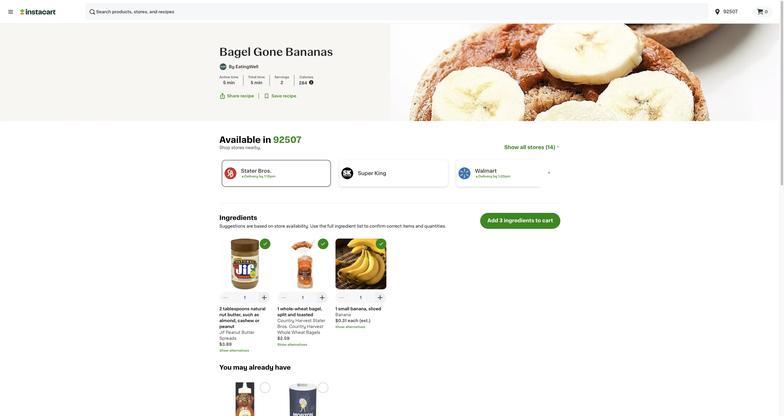 Task type: describe. For each thing, give the bounding box(es) containing it.
0 vertical spatial harvest
[[295, 319, 312, 323]]

jif
[[219, 331, 225, 335]]

save recipe button
[[264, 93, 296, 99]]

such
[[243, 313, 253, 318]]

almond,
[[219, 319, 237, 323]]

show alternatives button for $0.31 each (est.)
[[335, 325, 386, 330]]

the
[[319, 225, 326, 229]]

show alternatives button for $3.89
[[219, 349, 270, 354]]

stater bros.
[[241, 169, 271, 174]]

full
[[327, 225, 334, 229]]

bagel,
[[309, 307, 322, 312]]

0 horizontal spatial to
[[364, 225, 369, 229]]

servings
[[275, 76, 289, 79]]

5 for active time 5 min
[[223, 81, 226, 85]]

1 for natural
[[244, 296, 246, 300]]

availability.
[[286, 225, 309, 229]]

unselect item image for 2 tablespoons natural nut butter, such as almond, cashew or peanut
[[262, 242, 268, 247]]

stores inside available in 92507 shop stores nearby.
[[231, 146, 244, 150]]

1 inside "1 small banana, sliced banana $0.31 each (est.) show alternatives"
[[335, 307, 337, 312]]

by for stater bros.
[[259, 175, 263, 178]]

gone
[[253, 47, 283, 57]]

banana,
[[351, 307, 368, 312]]

suggestions are based on store availability. use the full ingredient list to confirm correct items and quantities.
[[219, 225, 446, 229]]

5 for total time 5 min
[[251, 81, 253, 85]]

butter,
[[228, 313, 242, 318]]

peanut
[[219, 325, 235, 329]]

toasted
[[297, 313, 313, 318]]

decrement quantity image for tablespoons
[[222, 295, 229, 302]]

banana
[[335, 313, 351, 318]]

cashew
[[238, 319, 254, 323]]

eatingwell
[[236, 65, 258, 69]]

decrement quantity image for small
[[338, 295, 345, 302]]

small
[[338, 307, 350, 312]]

add 3 ingredients to cart
[[488, 219, 553, 223]]

whole-
[[280, 307, 295, 312]]

3
[[499, 219, 503, 223]]

cart
[[542, 219, 553, 223]]

92507 inside popup button
[[724, 9, 738, 14]]

ingredients
[[504, 219, 534, 223]]

delivery for walmart
[[478, 175, 492, 178]]

2 inside '2 tablespoons natural nut butter, such as almond, cashew or peanut jif peanut butter spreads $3.89 show alternatives'
[[219, 307, 222, 312]]

show inside button
[[504, 145, 519, 150]]

0 vertical spatial and
[[416, 225, 423, 229]]

available in 92507 shop stores nearby.
[[219, 136, 301, 150]]

recipe for save recipe
[[283, 94, 296, 98]]

each
[[348, 319, 358, 323]]

bagels
[[306, 331, 320, 335]]

0 vertical spatial stater
[[241, 169, 257, 174]]

whole
[[277, 331, 291, 335]]

0 vertical spatial country
[[277, 319, 294, 323]]

super king image
[[341, 168, 353, 180]]

1 vertical spatial harvest
[[307, 325, 323, 329]]

based
[[254, 225, 267, 229]]

king
[[375, 171, 386, 176]]

use
[[310, 225, 318, 229]]

save recipe
[[272, 94, 296, 98]]

$2.59
[[277, 337, 290, 341]]

as
[[254, 313, 259, 318]]

increment quantity image for 1 whole-wheat bagel, split and toasted
[[319, 295, 326, 302]]

show inside "1 small banana, sliced banana $0.31 each (est.) show alternatives"
[[335, 326, 345, 329]]

delivery by 1:20pm
[[478, 175, 510, 178]]

show inside '2 tablespoons natural nut butter, such as almond, cashew or peanut jif peanut butter spreads $3.89 show alternatives'
[[219, 350, 229, 353]]

2 tablespoons natural nut butter, such as almond, cashew or peanut jif peanut butter spreads $3.89 show alternatives
[[219, 307, 266, 353]]

correct
[[387, 225, 402, 229]]

calories
[[299, 76, 313, 79]]

$3.89
[[219, 343, 232, 347]]

list
[[357, 225, 363, 229]]

2 inside servings 2
[[281, 81, 283, 85]]

0 button
[[753, 6, 773, 18]]

unselect item image for 1 whole-wheat bagel, split and toasted
[[320, 242, 326, 247]]

sliced
[[369, 307, 381, 312]]

bagel
[[219, 47, 251, 57]]

stores inside button
[[528, 145, 544, 150]]

active time 5 min
[[219, 76, 238, 85]]

available
[[219, 136, 261, 144]]

on
[[268, 225, 273, 229]]

1 for wheat
[[302, 296, 304, 300]]

1 for banana,
[[360, 296, 362, 300]]

1:20pm
[[498, 175, 510, 178]]

bananas
[[285, 47, 333, 57]]

total
[[248, 76, 256, 79]]

stater inside 1 whole-wheat bagel, split and toasted country harvest stater bros. country harvest whole wheat bagels $2.59 show alternatives
[[313, 319, 325, 323]]

alternatives inside "1 small banana, sliced banana $0.31 each (est.) show alternatives"
[[345, 326, 365, 329]]

or
[[255, 319, 259, 323]]

add
[[488, 219, 498, 223]]

split
[[277, 313, 287, 318]]

walmart
[[475, 169, 497, 174]]

bagel gone bananas
[[219, 47, 333, 57]]

1 vertical spatial country
[[289, 325, 306, 329]]

by for walmart
[[493, 175, 497, 178]]

Search field
[[85, 4, 708, 20]]

share
[[227, 94, 239, 98]]

1:15pm
[[264, 175, 276, 178]]

butter
[[242, 331, 255, 335]]

peanut
[[226, 331, 240, 335]]

time for active time 5 min
[[231, 76, 238, 79]]

save
[[272, 94, 282, 98]]

284
[[299, 81, 307, 85]]

by eatingwell
[[229, 65, 258, 69]]

nearby.
[[245, 146, 261, 150]]

spreads
[[219, 337, 237, 341]]

super king
[[358, 171, 386, 176]]

all
[[520, 145, 526, 150]]

and inside 1 whole-wheat bagel, split and toasted country harvest stater bros. country harvest whole wheat bagels $2.59 show alternatives
[[288, 313, 296, 318]]



Task type: vqa. For each thing, say whether or not it's contained in the screenshot.


Task type: locate. For each thing, give the bounding box(es) containing it.
1 horizontal spatial min
[[254, 81, 262, 85]]

1 up split
[[277, 307, 279, 312]]

5 down active
[[223, 81, 226, 85]]

1 inside 1 whole-wheat bagel, split and toasted country harvest stater bros. country harvest whole wheat bagels $2.59 show alternatives
[[277, 307, 279, 312]]

0 horizontal spatial delivery
[[244, 175, 258, 178]]

2 recipe from the left
[[283, 94, 296, 98]]

min for total time 5 min
[[254, 81, 262, 85]]

1 horizontal spatial by
[[493, 175, 497, 178]]

recipe inside button
[[240, 94, 254, 98]]

unselect item image down based
[[262, 242, 268, 247]]

1 recipe from the left
[[240, 94, 254, 98]]

1 time from the left
[[231, 76, 238, 79]]

1 increment quantity image from the left
[[319, 295, 326, 302]]

items
[[403, 225, 415, 229]]

2 unselect item image from the left
[[320, 242, 326, 247]]

2 by from the left
[[493, 175, 497, 178]]

1 unselect item image from the left
[[262, 242, 268, 247]]

harvest up bagels
[[307, 325, 323, 329]]

alternatives inside 1 whole-wheat bagel, split and toasted country harvest stater bros. country harvest whole wheat bagels $2.59 show alternatives
[[287, 344, 307, 347]]

show alternatives button down wheat
[[277, 343, 328, 348]]

2 up nut
[[219, 307, 222, 312]]

min down active
[[227, 81, 235, 85]]

1 vertical spatial 2
[[219, 307, 222, 312]]

show down '$3.89'
[[219, 350, 229, 353]]

5 inside active time 5 min
[[223, 81, 226, 85]]

1 whole-wheat bagel, split and toasted country harvest stater bros. country harvest whole wheat bagels $2.59 show alternatives
[[277, 307, 325, 347]]

1 by from the left
[[259, 175, 263, 178]]

min
[[227, 81, 235, 85], [254, 81, 262, 85]]

time right active
[[231, 76, 238, 79]]

1 small banana, sliced banana $0.31 each (est.) show alternatives
[[335, 307, 381, 329]]

1 vertical spatial to
[[364, 225, 369, 229]]

5
[[223, 81, 226, 85], [251, 81, 253, 85]]

in
[[263, 136, 271, 144]]

0 horizontal spatial min
[[227, 81, 235, 85]]

1 horizontal spatial stores
[[528, 145, 544, 150]]

1
[[244, 296, 246, 300], [302, 296, 304, 300], [360, 296, 362, 300], [277, 307, 279, 312], [335, 307, 337, 312]]

None search field
[[85, 4, 708, 20]]

min down total
[[254, 81, 262, 85]]

show all stores (14)
[[504, 145, 556, 150]]

time for total time 5 min
[[257, 76, 265, 79]]

country down split
[[277, 319, 294, 323]]

2 vertical spatial show alternatives button
[[219, 349, 270, 354]]

0 horizontal spatial 5
[[223, 81, 226, 85]]

decrement quantity image for whole-
[[280, 295, 287, 302]]

0 horizontal spatial unselect item image
[[262, 242, 268, 247]]

1 horizontal spatial decrement quantity image
[[280, 295, 287, 302]]

to left cart
[[536, 219, 541, 223]]

92507 button
[[273, 136, 301, 145]]

2 horizontal spatial unselect item image
[[378, 242, 384, 247]]

unselect item image for 1 small banana, sliced
[[378, 242, 384, 247]]

0 vertical spatial alternatives
[[345, 326, 365, 329]]

show alternatives button down "butter"
[[219, 349, 270, 354]]

2 horizontal spatial decrement quantity image
[[338, 295, 345, 302]]

2 horizontal spatial alternatives
[[345, 326, 365, 329]]

1 horizontal spatial 92507
[[724, 9, 738, 14]]

stores
[[528, 145, 544, 150], [231, 146, 244, 150]]

super king link
[[337, 158, 450, 189]]

to
[[536, 219, 541, 223], [364, 225, 369, 229]]

1 5 from the left
[[223, 81, 226, 85]]

suggestions
[[219, 225, 245, 229]]

2 delivery from the left
[[478, 175, 492, 178]]

to inside button
[[536, 219, 541, 223]]

show inside 1 whole-wheat bagel, split and toasted country harvest stater bros. country harvest whole wheat bagels $2.59 show alternatives
[[277, 344, 287, 347]]

0
[[765, 10, 768, 14]]

5 inside total time 5 min
[[251, 81, 253, 85]]

show alternatives button for $2.59
[[277, 343, 328, 348]]

delivery down stater bros. at the top of page
[[244, 175, 258, 178]]

share recipe
[[227, 94, 254, 98]]

1 horizontal spatial bros.
[[277, 325, 288, 329]]

2 vertical spatial alternatives
[[229, 350, 249, 353]]

alternatives down wheat
[[287, 344, 307, 347]]

1 horizontal spatial stater
[[313, 319, 325, 323]]

1 vertical spatial bros.
[[277, 325, 288, 329]]

bros. inside 1 whole-wheat bagel, split and toasted country harvest stater bros. country harvest whole wheat bagels $2.59 show alternatives
[[277, 325, 288, 329]]

bros. up whole on the left bottom
[[277, 325, 288, 329]]

alternatives down each
[[345, 326, 365, 329]]

delivery for stater bros.
[[244, 175, 258, 178]]

time right total
[[257, 76, 265, 79]]

increment quantity image for 1 small banana, sliced
[[377, 295, 384, 302]]

0 vertical spatial bros.
[[258, 169, 271, 174]]

country up wheat
[[289, 325, 306, 329]]

2 horizontal spatial show alternatives button
[[335, 325, 386, 330]]

show down $2.59
[[277, 344, 287, 347]]

unselect item image down confirm
[[378, 242, 384, 247]]

1 horizontal spatial 5
[[251, 81, 253, 85]]

stater
[[241, 169, 257, 174], [313, 319, 325, 323]]

delivery by 1:15pm
[[244, 175, 276, 178]]

(est.)
[[359, 319, 371, 323]]

stores right the all
[[528, 145, 544, 150]]

0 vertical spatial to
[[536, 219, 541, 223]]

0 horizontal spatial 92507
[[273, 136, 301, 144]]

add 3 ingredients to cart button
[[480, 213, 560, 229]]

unselect item image
[[262, 242, 268, 247], [320, 242, 326, 247], [378, 242, 384, 247]]

1 min from the left
[[227, 81, 235, 85]]

recipe for share recipe
[[240, 94, 254, 98]]

servings 2
[[275, 76, 289, 85]]

2 increment quantity image from the left
[[377, 295, 384, 302]]

1 horizontal spatial increment quantity image
[[377, 295, 384, 302]]

are
[[246, 225, 253, 229]]

show left the all
[[504, 145, 519, 150]]

1 vertical spatial 92507
[[273, 136, 301, 144]]

ingredient
[[335, 225, 356, 229]]

by left 1:20pm
[[493, 175, 497, 178]]

tablespoons
[[223, 307, 250, 312]]

stater down bagel,
[[313, 319, 325, 323]]

show down $0.31
[[335, 326, 345, 329]]

0 horizontal spatial decrement quantity image
[[222, 295, 229, 302]]

increment quantity image
[[261, 295, 268, 302]]

0 horizontal spatial increment quantity image
[[319, 295, 326, 302]]

92507 button
[[711, 4, 753, 20]]

1 up banana,
[[360, 296, 362, 300]]

and
[[416, 225, 423, 229], [288, 313, 296, 318]]

min for active time 5 min
[[227, 81, 235, 85]]

show alternatives button down (est.)
[[335, 325, 386, 330]]

1 horizontal spatial delivery
[[478, 175, 492, 178]]

unselect item image down the the
[[320, 242, 326, 247]]

min inside active time 5 min
[[227, 81, 235, 85]]

and down whole-
[[288, 313, 296, 318]]

0 horizontal spatial recipe
[[240, 94, 254, 98]]

0 horizontal spatial 2
[[219, 307, 222, 312]]

(14)
[[546, 145, 556, 150]]

1 horizontal spatial recipe
[[283, 94, 296, 98]]

share recipe button
[[219, 93, 254, 99]]

1 decrement quantity image from the left
[[222, 295, 229, 302]]

0 horizontal spatial stater
[[241, 169, 257, 174]]

0 vertical spatial 92507
[[724, 9, 738, 14]]

0 vertical spatial 2
[[281, 81, 283, 85]]

alternatives down '$3.89'
[[229, 350, 249, 353]]

shop
[[219, 146, 230, 150]]

0 horizontal spatial by
[[259, 175, 263, 178]]

1 horizontal spatial show alternatives button
[[277, 343, 328, 348]]

92507
[[724, 9, 738, 14], [273, 136, 301, 144]]

1 horizontal spatial time
[[257, 76, 265, 79]]

natural
[[251, 307, 266, 312]]

3 decrement quantity image from the left
[[338, 295, 345, 302]]

stater bros. image
[[224, 168, 236, 180]]

delivery down walmart
[[478, 175, 492, 178]]

1 horizontal spatial and
[[416, 225, 423, 229]]

1 horizontal spatial unselect item image
[[320, 242, 326, 247]]

0 horizontal spatial bros.
[[258, 169, 271, 174]]

3 unselect item image from the left
[[378, 242, 384, 247]]

$0.31
[[335, 319, 347, 323]]

1 delivery from the left
[[244, 175, 258, 178]]

92507 inside available in 92507 shop stores nearby.
[[273, 136, 301, 144]]

0 horizontal spatial stores
[[231, 146, 244, 150]]

instacart logo image
[[20, 8, 56, 15]]

0 horizontal spatial and
[[288, 313, 296, 318]]

decrement quantity image up tablespoons
[[222, 295, 229, 302]]

recipe inside button
[[283, 94, 296, 98]]

2 decrement quantity image from the left
[[280, 295, 287, 302]]

increment quantity image up sliced at left bottom
[[377, 295, 384, 302]]

bros.
[[258, 169, 271, 174], [277, 325, 288, 329]]

1 horizontal spatial 2
[[281, 81, 283, 85]]

1 up wheat
[[302, 296, 304, 300]]

1 horizontal spatial alternatives
[[287, 344, 307, 347]]

show alternatives button
[[335, 325, 386, 330], [277, 343, 328, 348], [219, 349, 270, 354]]

increment quantity image up bagel,
[[319, 295, 326, 302]]

alternatives
[[345, 326, 365, 329], [287, 344, 307, 347], [229, 350, 249, 353]]

0 vertical spatial show alternatives button
[[335, 325, 386, 330]]

decrement quantity image
[[222, 295, 229, 302], [280, 295, 287, 302], [338, 295, 345, 302]]

1 left small
[[335, 307, 337, 312]]

0 horizontal spatial time
[[231, 76, 238, 79]]

increment quantity image
[[319, 295, 326, 302], [377, 295, 384, 302]]

stater up delivery by 1:15pm at the left
[[241, 169, 257, 174]]

product group
[[219, 239, 270, 354], [277, 239, 328, 348], [335, 239, 386, 330], [219, 383, 270, 417], [277, 383, 328, 417]]

recipe right share
[[240, 94, 254, 98]]

2 5 from the left
[[251, 81, 253, 85]]

1 horizontal spatial to
[[536, 219, 541, 223]]

0 horizontal spatial alternatives
[[229, 350, 249, 353]]

time inside active time 5 min
[[231, 76, 238, 79]]

wheat
[[295, 307, 308, 312]]

1 vertical spatial alternatives
[[287, 344, 307, 347]]

and right items
[[416, 225, 423, 229]]

decrement quantity image up whole-
[[280, 295, 287, 302]]

decrement quantity image up small
[[338, 295, 345, 302]]

1 vertical spatial show alternatives button
[[277, 343, 328, 348]]

1 vertical spatial and
[[288, 313, 296, 318]]

2
[[281, 81, 283, 85], [219, 307, 222, 312]]

delivery
[[244, 175, 258, 178], [478, 175, 492, 178]]

2 time from the left
[[257, 76, 265, 79]]

by down stater bros. at the top of page
[[259, 175, 263, 178]]

2 min from the left
[[254, 81, 262, 85]]

show all stores (14) button
[[504, 144, 560, 151]]

walmart image
[[459, 168, 470, 180]]

by
[[229, 65, 235, 69]]

5 down total
[[251, 81, 253, 85]]

country
[[277, 319, 294, 323], [289, 325, 306, 329]]

total time 5 min
[[248, 76, 265, 85]]

time
[[231, 76, 238, 79], [257, 76, 265, 79]]

wheat
[[292, 331, 305, 335]]

by
[[259, 175, 263, 178], [493, 175, 497, 178]]

92507 button
[[714, 4, 750, 20]]

min inside total time 5 min
[[254, 81, 262, 85]]

super
[[358, 171, 373, 176]]

alternatives inside '2 tablespoons natural nut butter, such as almond, cashew or peanut jif peanut butter spreads $3.89 show alternatives'
[[229, 350, 249, 353]]

active
[[219, 76, 230, 79]]

harvest down toasted
[[295, 319, 312, 323]]

stores down available
[[231, 146, 244, 150]]

recipe right save
[[283, 94, 296, 98]]

harvest
[[295, 319, 312, 323], [307, 325, 323, 329]]

1 vertical spatial stater
[[313, 319, 325, 323]]

bagel gone bananas image
[[390, 24, 780, 121]]

bros. up delivery by 1:15pm at the left
[[258, 169, 271, 174]]

store
[[274, 225, 285, 229]]

confirm
[[370, 225, 386, 229]]

time inside total time 5 min
[[257, 76, 265, 79]]

2 down servings
[[281, 81, 283, 85]]

0 horizontal spatial show alternatives button
[[219, 349, 270, 354]]

nut
[[219, 313, 227, 318]]

to right list
[[364, 225, 369, 229]]

1 up tablespoons
[[244, 296, 246, 300]]



